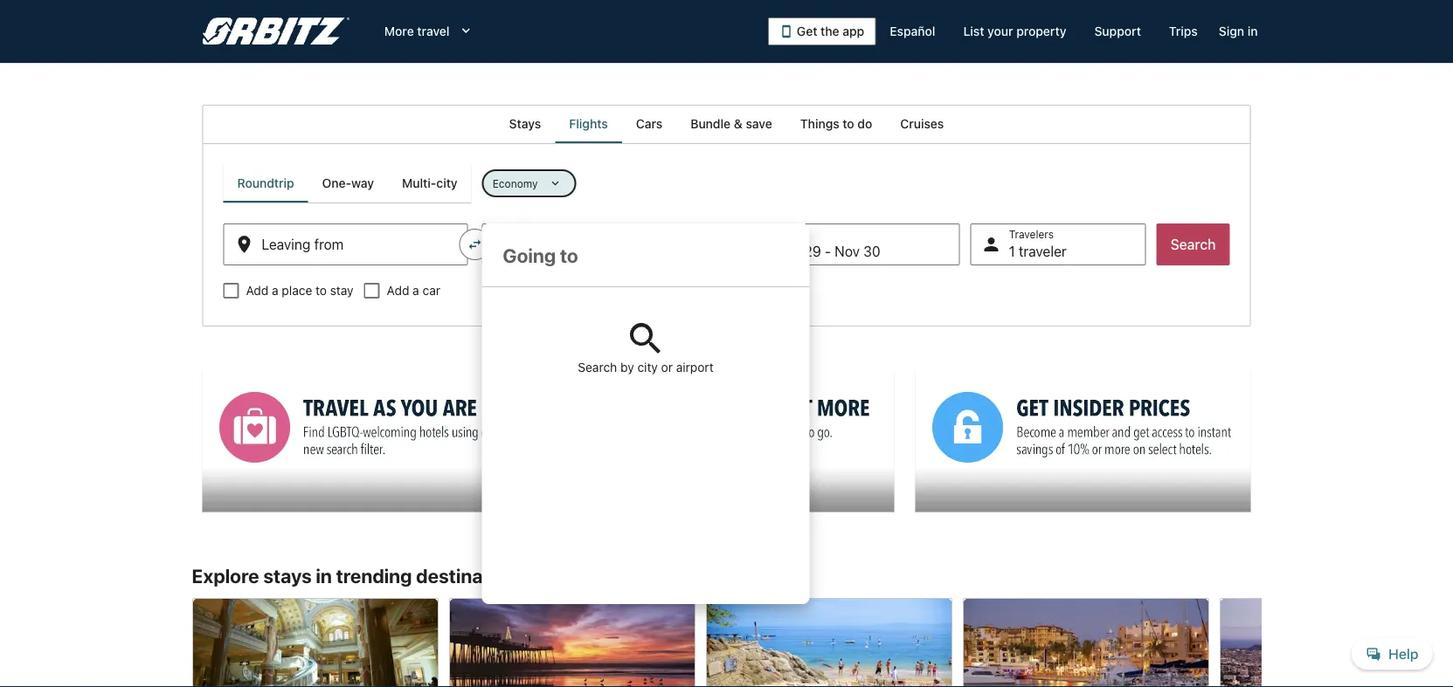 Task type: describe. For each thing, give the bounding box(es) containing it.
search for search
[[1171, 236, 1216, 253]]

explore
[[192, 565, 259, 588]]

the
[[821, 24, 839, 38]]

support link
[[1080, 16, 1155, 47]]

more
[[384, 24, 414, 38]]

place
[[282, 284, 312, 298]]

download the app button image
[[779, 24, 793, 38]]

to inside things to do link
[[843, 117, 854, 131]]

sign
[[1219, 24, 1244, 38]]

multi-city link
[[388, 164, 472, 203]]

español
[[890, 24, 935, 38]]

-
[[825, 243, 831, 260]]

stay
[[330, 284, 354, 298]]

pismo beach featuring a sunset, views and tropical scenes image
[[449, 598, 695, 688]]

in inside 'main content'
[[316, 565, 332, 588]]

more travel
[[384, 24, 450, 38]]

roundtrip
[[237, 176, 294, 190]]

get the app
[[797, 24, 864, 38]]

tab list containing roundtrip
[[223, 164, 472, 203]]

search by city or airport
[[578, 360, 714, 375]]

stays
[[263, 565, 312, 588]]

2 nov from the left
[[835, 243, 860, 260]]

0 horizontal spatial to
[[316, 284, 327, 298]]

one-way link
[[308, 164, 388, 203]]

support
[[1094, 24, 1141, 38]]

stays
[[509, 117, 541, 131]]

a for car
[[413, 284, 419, 298]]

sign in button
[[1212, 16, 1265, 47]]

trending
[[336, 565, 412, 588]]

get the app link
[[768, 17, 876, 45]]

bundle & save link
[[677, 105, 786, 143]]

30
[[864, 243, 881, 260]]

by
[[620, 360, 634, 375]]

do
[[858, 117, 872, 131]]

1 vertical spatial city
[[637, 360, 658, 375]]

explore stays in trending destinations
[[192, 565, 527, 588]]

add a place to stay
[[246, 284, 354, 298]]

orbitz logo image
[[202, 17, 349, 45]]

swap origin and destination values image
[[467, 237, 483, 253]]

bundle & save
[[691, 117, 772, 131]]

nov 29 - nov 30
[[776, 243, 881, 260]]

one-
[[322, 176, 351, 190]]

1 traveler
[[1009, 243, 1067, 260]]

cruises
[[900, 117, 944, 131]]

one-way
[[322, 176, 374, 190]]

las vegas featuring interior views image
[[192, 598, 438, 688]]

bundle
[[691, 117, 731, 131]]

things
[[800, 117, 839, 131]]



Task type: locate. For each thing, give the bounding box(es) containing it.
sign in
[[1219, 24, 1258, 38]]

city left economy
[[436, 176, 458, 190]]

1 horizontal spatial in
[[1248, 24, 1258, 38]]

1 horizontal spatial to
[[843, 117, 854, 131]]

Going to text field
[[482, 224, 810, 287]]

add
[[246, 284, 269, 298], [387, 284, 409, 298]]

more travel button
[[370, 16, 488, 47]]

nov
[[776, 243, 801, 260], [835, 243, 860, 260]]

español button
[[876, 16, 949, 47]]

a left place
[[272, 284, 278, 298]]

your
[[988, 24, 1013, 38]]

get
[[797, 24, 817, 38]]

destinations
[[416, 565, 527, 588]]

search
[[1171, 236, 1216, 253], [578, 360, 617, 375]]

list your property link
[[949, 16, 1080, 47]]

1 vertical spatial tab list
[[223, 164, 472, 203]]

trips link
[[1155, 16, 1212, 47]]

to left do
[[843, 117, 854, 131]]

marina cabo san lucas which includes a marina, a coastal town and night scenes image
[[963, 598, 1209, 688]]

0 vertical spatial search
[[1171, 236, 1216, 253]]

in right sign
[[1248, 24, 1258, 38]]

search button
[[1157, 224, 1230, 266]]

0 vertical spatial in
[[1248, 24, 1258, 38]]

tab list
[[202, 105, 1251, 143], [223, 164, 472, 203]]

multi-
[[402, 176, 436, 190]]

a
[[272, 284, 278, 298], [413, 284, 419, 298]]

show previous card image
[[181, 686, 202, 688]]

2 a from the left
[[413, 284, 419, 298]]

nov 29 - nov 30 button
[[737, 224, 960, 266]]

save
[[746, 117, 772, 131]]

0 vertical spatial tab list
[[202, 105, 1251, 143]]

travel
[[417, 24, 450, 38]]

list
[[963, 24, 984, 38]]

multi-city
[[402, 176, 458, 190]]

in
[[1248, 24, 1258, 38], [316, 565, 332, 588]]

1 horizontal spatial a
[[413, 284, 419, 298]]

0 horizontal spatial city
[[436, 176, 458, 190]]

1 nov from the left
[[776, 243, 801, 260]]

search for search by city or airport
[[578, 360, 617, 375]]

0 horizontal spatial add
[[246, 284, 269, 298]]

1 traveler button
[[971, 224, 1146, 266]]

nov left the 29
[[776, 243, 801, 260]]

add for add a car
[[387, 284, 409, 298]]

airport
[[676, 360, 714, 375]]

0 horizontal spatial in
[[316, 565, 332, 588]]

city
[[436, 176, 458, 190], [637, 360, 658, 375]]

to
[[843, 117, 854, 131], [316, 284, 327, 298]]

tab list containing stays
[[202, 105, 1251, 143]]

1
[[1009, 243, 1015, 260]]

1 horizontal spatial city
[[637, 360, 658, 375]]

1 vertical spatial in
[[316, 565, 332, 588]]

list your property
[[963, 24, 1066, 38]]

cruises link
[[886, 105, 958, 143]]

or
[[661, 360, 673, 375]]

0 vertical spatial to
[[843, 117, 854, 131]]

puerto vallarta showing a beach, general coastal views and kayaking or canoeing image
[[706, 598, 952, 688]]

explore stays in trending destinations main content
[[0, 105, 1453, 688]]

1 a from the left
[[272, 284, 278, 298]]

a left car
[[413, 284, 419, 298]]

things to do link
[[786, 105, 886, 143]]

0 horizontal spatial nov
[[776, 243, 801, 260]]

show next card image
[[1251, 686, 1272, 688]]

economy
[[493, 177, 538, 190]]

1 vertical spatial to
[[316, 284, 327, 298]]

roundtrip link
[[223, 164, 308, 203]]

city inside "link"
[[436, 176, 458, 190]]

in right stays
[[316, 565, 332, 588]]

in inside dropdown button
[[1248, 24, 1258, 38]]

flights
[[569, 117, 608, 131]]

0 horizontal spatial a
[[272, 284, 278, 298]]

app
[[843, 24, 864, 38]]

1 horizontal spatial nov
[[835, 243, 860, 260]]

way
[[351, 176, 374, 190]]

property
[[1016, 24, 1066, 38]]

1 add from the left
[[246, 284, 269, 298]]

1 horizontal spatial search
[[1171, 236, 1216, 253]]

0 horizontal spatial search
[[578, 360, 617, 375]]

stays link
[[495, 105, 555, 143]]

29
[[804, 243, 821, 260]]

flights link
[[555, 105, 622, 143]]

economy button
[[482, 170, 576, 197]]

add left place
[[246, 284, 269, 298]]

search inside button
[[1171, 236, 1216, 253]]

&
[[734, 117, 743, 131]]

1 horizontal spatial add
[[387, 284, 409, 298]]

things to do
[[800, 117, 872, 131]]

to left stay
[[316, 284, 327, 298]]

a for place
[[272, 284, 278, 298]]

2 add from the left
[[387, 284, 409, 298]]

add for add a place to stay
[[246, 284, 269, 298]]

0 vertical spatial city
[[436, 176, 458, 190]]

traveler
[[1019, 243, 1067, 260]]

trips
[[1169, 24, 1198, 38]]

city left or
[[637, 360, 658, 375]]

1 vertical spatial search
[[578, 360, 617, 375]]

add a car
[[387, 284, 440, 298]]

cars
[[636, 117, 663, 131]]

cars link
[[622, 105, 677, 143]]

add left car
[[387, 284, 409, 298]]

car
[[423, 284, 440, 298]]

nov right -
[[835, 243, 860, 260]]



Task type: vqa. For each thing, say whether or not it's contained in the screenshot.
to to the top
yes



